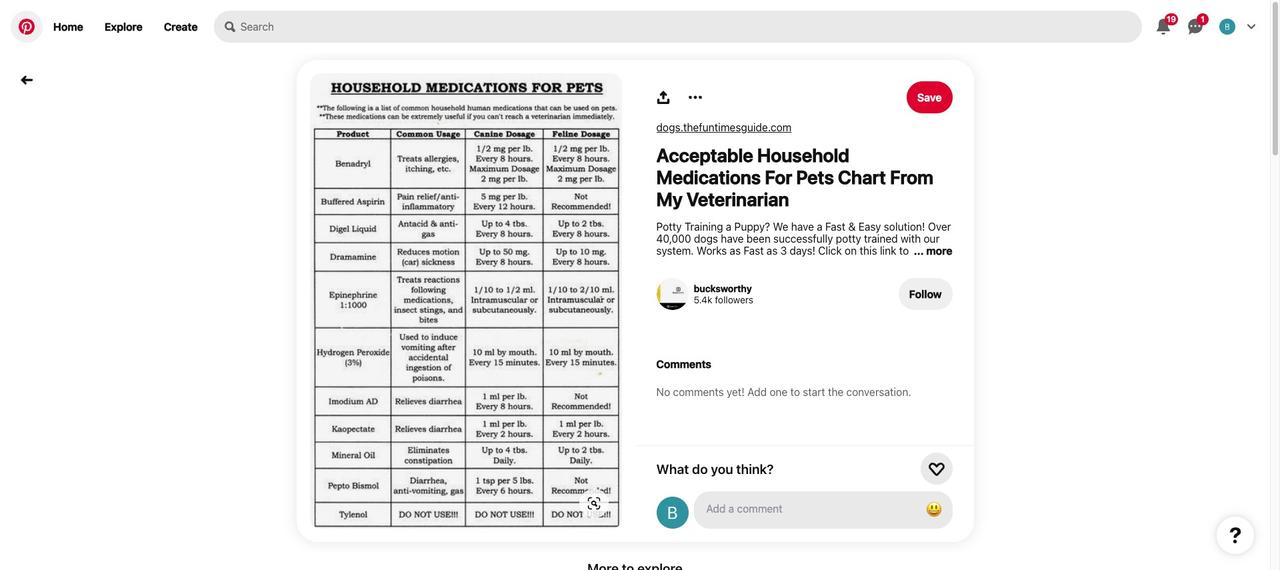Task type: locate. For each thing, give the bounding box(es) containing it.
house
[[743, 305, 774, 317], [855, 305, 886, 317]]

a right not
[[710, 305, 717, 317]]

our right with
[[924, 233, 940, 245]]

our left the 'free'
[[657, 257, 673, 269]]

do
[[692, 461, 708, 477]]

0 horizontal spatial a
[[726, 221, 732, 233]]

1 horizontal spatial potty
[[836, 233, 862, 245]]

😃
[[926, 500, 942, 519]]

conversation.
[[847, 386, 912, 398]]

0 horizontal spatial as
[[730, 245, 741, 257]]

training
[[685, 221, 723, 233]]

solution!
[[884, 221, 926, 233]]

home
[[53, 21, 83, 33]]

a right is
[[822, 305, 829, 317]]

1 horizontal spatial as
[[767, 245, 778, 257]]

3 left the days!
[[781, 245, 787, 257]]

puppy?
[[735, 221, 770, 233]]

more left at on the right of the page
[[910, 281, 935, 293]]

famous
[[734, 257, 770, 269]]

1 as from the left
[[730, 245, 741, 257]]

information
[[873, 269, 928, 281]]

pets
[[797, 166, 834, 188]]

to inside potty training a puppy? we have a fast & easy solution! over 40,000 dogs have been successfully potty trained with our system. works as fast as 3 days! click on this link to watch our free world-famous potty training video: http://modernpuppies.com 2173 642 3 more information promoted by modern puppies pin it send like learn more at http://buzzfeed.com http://buzzfeed.com from buzzfeed that's not a dog house — this is a dog house
[[900, 245, 909, 257]]

have
[[792, 221, 814, 233], [721, 233, 744, 245]]

http://buzzfeed.com
[[657, 293, 754, 305], [757, 293, 854, 305]]

1 horizontal spatial a
[[822, 305, 829, 317]]

create link
[[153, 11, 208, 43]]

3
[[781, 245, 787, 257], [836, 269, 843, 281]]

2 a from the left
[[817, 221, 823, 233]]

search icon image
[[224, 21, 235, 32]]

as
[[730, 245, 741, 257], [767, 245, 778, 257]]

house down the "like" at right
[[855, 305, 886, 317]]

bucksworthy link
[[694, 283, 752, 294]]

more right ...
[[927, 245, 953, 257]]

0 vertical spatial fast
[[826, 221, 846, 233]]

1 horizontal spatial house
[[855, 305, 886, 317]]

0 vertical spatial our
[[924, 233, 940, 245]]

2 a from the left
[[822, 305, 829, 317]]

0 horizontal spatial 3
[[781, 245, 787, 257]]

medications
[[657, 166, 761, 188]]

1 vertical spatial 3
[[836, 269, 843, 281]]

no comments yet! add one to start the conversation.
[[657, 386, 912, 398]]

1 vertical spatial fast
[[744, 245, 764, 257]]

1 vertical spatial more
[[910, 281, 935, 293]]

from
[[890, 166, 934, 188]]

pin
[[803, 281, 818, 293]]

save button
[[907, 81, 953, 113], [907, 81, 953, 113]]

to right the one at the bottom right of page
[[791, 386, 800, 398]]

house left —
[[743, 305, 774, 317]]

0 vertical spatial more
[[927, 245, 953, 257]]

0 horizontal spatial fast
[[744, 245, 764, 257]]

dogs.thefuntimesguide.com
[[657, 121, 792, 133]]

dog
[[720, 305, 740, 317], [832, 305, 852, 317]]

dog down send
[[832, 305, 852, 317]]

19 button
[[1148, 11, 1180, 43]]

2 as from the left
[[767, 245, 778, 257]]

reaction image
[[929, 461, 945, 477]]

link
[[880, 245, 897, 257]]

click to shop image
[[587, 497, 601, 510]]

0 horizontal spatial house
[[743, 305, 774, 317]]

Add a comment field
[[707, 503, 910, 515]]

on
[[845, 245, 857, 257]]

1 vertical spatial to
[[791, 386, 800, 398]]

as right works
[[730, 245, 741, 257]]

1 a from the left
[[710, 305, 717, 317]]

works
[[697, 245, 727, 257]]

our
[[924, 233, 940, 245], [657, 257, 673, 269]]

1 a from the left
[[726, 221, 732, 233]]

like
[[858, 281, 877, 293]]

that's
[[657, 305, 687, 317]]

potty
[[836, 233, 862, 245], [773, 257, 798, 269]]

0 horizontal spatial http://buzzfeed.com
[[657, 293, 754, 305]]

as down we
[[767, 245, 778, 257]]

save
[[918, 91, 942, 103]]

0 horizontal spatial our
[[657, 257, 673, 269]]

brad klo image
[[1220, 19, 1236, 35]]

comments
[[673, 386, 724, 398]]

to left ...
[[900, 245, 909, 257]]

send
[[830, 281, 855, 293]]

3 right 642
[[836, 269, 843, 281]]

comments
[[657, 358, 712, 370]]

have right we
[[792, 221, 814, 233]]

1 horizontal spatial http://buzzfeed.com
[[757, 293, 854, 305]]

comments button
[[657, 358, 953, 370]]

1 horizontal spatial dog
[[832, 305, 852, 317]]

5.4k
[[694, 294, 713, 305]]

...
[[914, 245, 924, 257]]

1 vertical spatial our
[[657, 257, 673, 269]]

chart
[[838, 166, 886, 188]]

1 http://buzzfeed.com from the left
[[657, 293, 754, 305]]

a
[[726, 221, 732, 233], [817, 221, 823, 233]]

follow button
[[899, 278, 953, 310]]

acceptable household medications for pets chart from my veterinarian
[[657, 144, 934, 210]]

1 horizontal spatial to
[[900, 245, 909, 257]]

add
[[748, 386, 767, 398]]

acceptable household medications for pets chart from my veterinarian link
[[657, 144, 953, 210]]

klobrad84 image
[[657, 497, 689, 529]]

&
[[849, 221, 856, 233]]

from
[[857, 293, 880, 305]]

0 horizontal spatial potty
[[773, 257, 798, 269]]

with
[[901, 233, 921, 245]]

1 horizontal spatial a
[[817, 221, 823, 233]]

a up click
[[817, 221, 823, 233]]

0 horizontal spatial have
[[721, 233, 744, 245]]

have right dogs
[[721, 233, 744, 245]]

dog down bucksworthy
[[720, 305, 740, 317]]

to
[[900, 245, 909, 257], [791, 386, 800, 398]]

follow
[[909, 288, 942, 300]]

0 horizontal spatial a
[[710, 305, 717, 317]]

0 vertical spatial to
[[900, 245, 909, 257]]

😃 button
[[695, 493, 951, 528], [921, 497, 947, 524]]

a
[[710, 305, 717, 317], [822, 305, 829, 317]]

0 horizontal spatial to
[[791, 386, 800, 398]]

fast left the '&'
[[826, 221, 846, 233]]

a left puppy?
[[726, 221, 732, 233]]

not
[[690, 305, 707, 317]]

0 horizontal spatial dog
[[720, 305, 740, 317]]

fast down puppy?
[[744, 245, 764, 257]]

http://modernpuppies.com
[[657, 269, 785, 281]]



Task type: describe. For each thing, give the bounding box(es) containing it.
2 house from the left
[[855, 305, 886, 317]]

at
[[937, 281, 947, 293]]

explore link
[[94, 11, 153, 43]]

1 horizontal spatial our
[[924, 233, 940, 245]]

more inside potty training a puppy? we have a fast & easy solution! over 40,000 dogs have been successfully potty trained with our system. works as fast as 3 days! click on this link to watch our free world-famous potty training video: http://modernpuppies.com 2173 642 3 more information promoted by modern puppies pin it send like learn more at http://buzzfeed.com http://buzzfeed.com from buzzfeed that's not a dog house — this is a dog house
[[910, 281, 935, 293]]

home link
[[43, 11, 94, 43]]

dogs
[[694, 233, 718, 245]]

bucksworthy
[[694, 283, 752, 294]]

buzzfeed
[[882, 293, 930, 305]]

click
[[819, 245, 842, 257]]

acceptable
[[657, 144, 754, 166]]

0 vertical spatial 3
[[781, 245, 787, 257]]

promoted
[[657, 281, 704, 293]]

bucksworthy avatar link image
[[657, 278, 689, 310]]

the
[[828, 386, 844, 398]]

dogs.thefuntimesguide.com link
[[657, 121, 792, 133]]

puppies
[[762, 281, 800, 293]]

potty
[[657, 221, 682, 233]]

2173
[[788, 269, 811, 281]]

days!
[[790, 245, 816, 257]]

training
[[801, 257, 837, 269]]

no
[[657, 386, 670, 398]]

potty training a puppy? we have a fast & easy solution! over 40,000 dogs have been successfully potty trained with our system. works as fast as 3 days! click on this link to watch our free world-famous potty training video: http://modernpuppies.com 2173 642 3 more information promoted by modern puppies pin it send like learn more at http://buzzfeed.com http://buzzfeed.com from buzzfeed that's not a dog house — this is a dog house
[[657, 221, 951, 317]]

explore
[[105, 21, 143, 33]]

by
[[707, 281, 719, 293]]

free
[[675, 257, 700, 269]]

we
[[773, 221, 789, 233]]

household
[[758, 144, 850, 166]]

more
[[846, 269, 870, 281]]

Search text field
[[240, 11, 1143, 43]]

40,000
[[657, 233, 691, 245]]

642
[[814, 269, 834, 281]]

—
[[776, 305, 786, 317]]

yet!
[[727, 386, 745, 398]]

video:
[[840, 257, 870, 269]]

veterinarian
[[687, 188, 789, 210]]

create
[[164, 21, 198, 33]]

0 vertical spatial potty
[[836, 233, 862, 245]]

this
[[788, 305, 809, 317]]

19
[[1167, 14, 1177, 24]]

modern
[[721, 281, 759, 293]]

learn
[[880, 281, 907, 293]]

1 dog from the left
[[720, 305, 740, 317]]

start
[[803, 386, 825, 398]]

is
[[812, 305, 820, 317]]

what do you think?
[[657, 461, 774, 477]]

this
[[860, 245, 877, 257]]

2 dog from the left
[[832, 305, 852, 317]]

for
[[765, 166, 793, 188]]

my
[[657, 188, 683, 210]]

1 horizontal spatial fast
[[826, 221, 846, 233]]

you
[[711, 461, 733, 477]]

2 http://buzzfeed.com from the left
[[757, 293, 854, 305]]

trained
[[864, 233, 898, 245]]

easy
[[859, 221, 881, 233]]

been
[[747, 233, 771, 245]]

1
[[1201, 14, 1205, 24]]

1 horizontal spatial have
[[792, 221, 814, 233]]

followers
[[715, 294, 754, 305]]

watch
[[912, 245, 941, 257]]

system.
[[657, 245, 694, 257]]

think?
[[736, 461, 774, 477]]

1 vertical spatial potty
[[773, 257, 798, 269]]

over
[[928, 221, 951, 233]]

what
[[657, 461, 689, 477]]

world-
[[703, 257, 734, 269]]

one
[[770, 386, 788, 398]]

1 button
[[1180, 11, 1212, 43]]

successfully
[[774, 233, 833, 245]]

1 house from the left
[[743, 305, 774, 317]]

... more
[[912, 245, 953, 257]]

it
[[821, 281, 827, 293]]

bucksworthy 5.4k followers
[[694, 283, 754, 305]]

1 horizontal spatial 3
[[836, 269, 843, 281]]



Task type: vqa. For each thing, say whether or not it's contained in the screenshot.
the this contains an image of: best gifts for pokemon lovers
no



